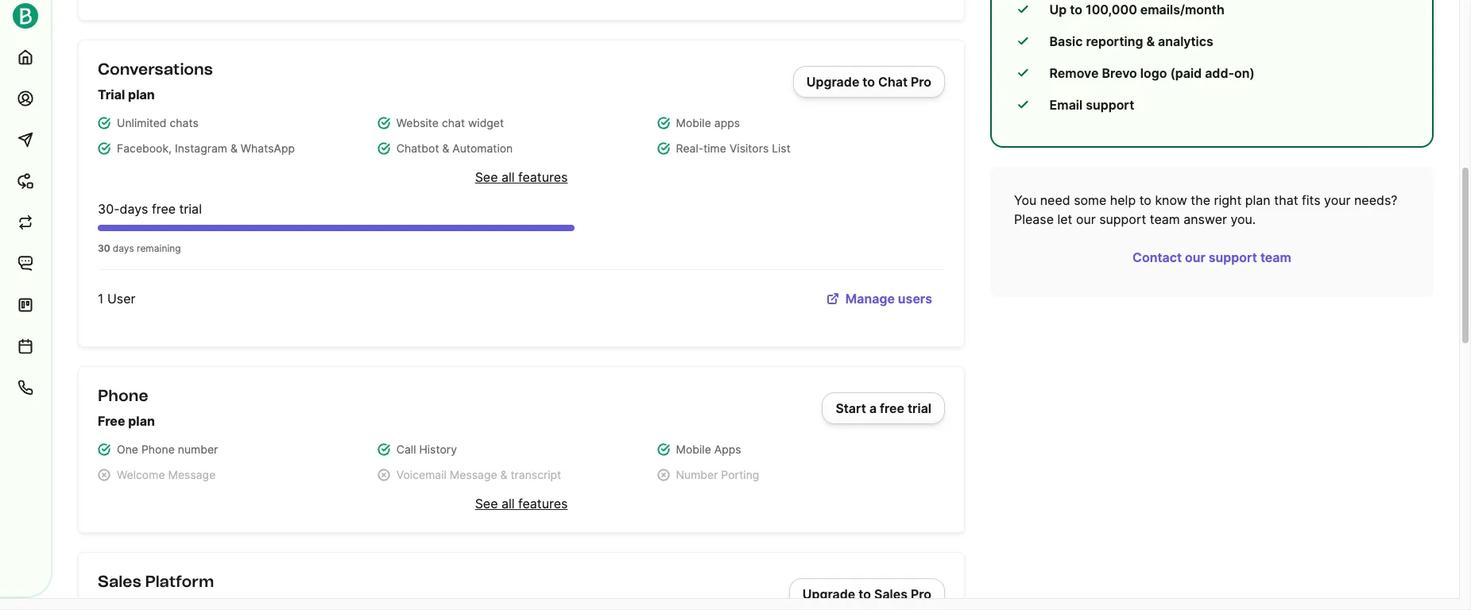 Task type: vqa. For each thing, say whether or not it's contained in the screenshot.
the language within the Choose a language popup button
no



Task type: locate. For each thing, give the bounding box(es) containing it.
plan right free
[[128, 413, 155, 429]]

chatbot & automation
[[397, 142, 513, 155]]

0 horizontal spatial our
[[1076, 211, 1096, 227]]

1 horizontal spatial free
[[880, 401, 905, 417]]

reporting
[[1086, 33, 1144, 49]]

1 message from the left
[[168, 468, 216, 482]]

contact our support team
[[1133, 250, 1292, 266]]

see down automation
[[475, 169, 498, 185]]

see all features link
[[475, 168, 568, 187], [475, 494, 568, 514]]

mobile up number
[[676, 443, 711, 456]]

one phone number
[[117, 443, 218, 456]]

support down brevo
[[1086, 97, 1135, 113]]

team inside you need some help to know the right plan that fits your needs? please let our support team answer you.
[[1150, 211, 1180, 227]]

2 features from the top
[[518, 496, 568, 512]]

start a free trial button
[[822, 393, 945, 425]]

pro inside 'button'
[[911, 587, 932, 603]]

you
[[1014, 192, 1037, 208]]

team inside button
[[1261, 250, 1292, 266]]

mobile up real-
[[676, 116, 711, 130]]

1 horizontal spatial message
[[450, 468, 497, 482]]

days
[[120, 201, 148, 217], [113, 242, 134, 254]]

website chat widget
[[397, 116, 504, 130]]

trial up remaining
[[179, 201, 202, 217]]

upgrade to sales pro
[[803, 587, 932, 603]]

1 vertical spatial team
[[1261, 250, 1292, 266]]

plan inside conversations trial plan
[[128, 87, 155, 103]]

0 horizontal spatial sales
[[98, 572, 141, 591]]

porting
[[721, 468, 759, 482]]

1
[[98, 291, 104, 307]]

0 vertical spatial pro
[[911, 74, 932, 90]]

free up remaining
[[152, 201, 176, 217]]

upgrade inside 'button'
[[803, 587, 856, 603]]

see all features
[[475, 169, 568, 185], [475, 496, 568, 512]]

1 vertical spatial upgrade
[[803, 587, 856, 603]]

to inside button
[[863, 74, 875, 90]]

0 vertical spatial see all features
[[475, 169, 568, 185]]

free for a
[[880, 401, 905, 417]]

1 vertical spatial see all features link
[[475, 494, 568, 514]]

remove brevo logo (paid add-on)
[[1050, 65, 1255, 81]]

team
[[1150, 211, 1180, 227], [1261, 250, 1292, 266]]

1 vertical spatial mobile
[[676, 443, 711, 456]]

our
[[1076, 211, 1096, 227], [1185, 250, 1206, 266]]

2 mobile from the top
[[676, 443, 711, 456]]

upgrade to sales pro button
[[789, 579, 945, 611]]

trial inside button
[[908, 401, 932, 417]]

trial
[[98, 87, 125, 103]]

days for 30-
[[120, 201, 148, 217]]

& for instagram
[[230, 142, 238, 155]]

1 horizontal spatial our
[[1185, 250, 1206, 266]]

2 message from the left
[[450, 468, 497, 482]]

whatsapp
[[241, 142, 295, 155]]

0 horizontal spatial free
[[152, 201, 176, 217]]

manage
[[846, 291, 895, 307]]

& left transcript
[[500, 468, 508, 482]]

see all features link down transcript
[[475, 494, 568, 514]]

needs?
[[1355, 192, 1398, 208]]

please
[[1014, 211, 1054, 227]]

0 vertical spatial free
[[152, 201, 176, 217]]

apps
[[714, 443, 741, 456]]

1 vertical spatial our
[[1185, 250, 1206, 266]]

remove
[[1050, 65, 1099, 81]]

support
[[1086, 97, 1135, 113], [1100, 211, 1147, 227], [1209, 250, 1258, 266]]

days up 30 days remaining at the left top of page
[[120, 201, 148, 217]]

0 horizontal spatial message
[[168, 468, 216, 482]]

1 vertical spatial all
[[502, 496, 515, 512]]

start
[[836, 401, 866, 417]]

all down automation
[[502, 169, 515, 185]]

1 see all features link from the top
[[475, 168, 568, 187]]

transcript
[[511, 468, 561, 482]]

0 vertical spatial team
[[1150, 211, 1180, 227]]

& right instagram
[[230, 142, 238, 155]]

support down help
[[1100, 211, 1147, 227]]

analytics
[[1158, 33, 1214, 49]]

0 horizontal spatial team
[[1150, 211, 1180, 227]]

team down that
[[1261, 250, 1292, 266]]

support down you.
[[1209, 250, 1258, 266]]

see all features link for phone
[[475, 494, 568, 514]]

0 vertical spatial mobile
[[676, 116, 711, 130]]

sales
[[98, 572, 141, 591], [874, 587, 908, 603]]

2 see from the top
[[475, 496, 498, 512]]

see down the voicemail message & transcript
[[475, 496, 498, 512]]

0 vertical spatial phone
[[98, 386, 148, 405]]

conversations
[[98, 60, 213, 79]]

1 vertical spatial free
[[880, 401, 905, 417]]

contact our support team button
[[1120, 242, 1305, 273]]

0 vertical spatial see
[[475, 169, 498, 185]]

plan up you.
[[1246, 192, 1271, 208]]

all down transcript
[[502, 496, 515, 512]]

1 horizontal spatial trial
[[908, 401, 932, 417]]

0 vertical spatial days
[[120, 201, 148, 217]]

0 vertical spatial upgrade
[[807, 74, 860, 90]]

phone up the welcome message
[[141, 443, 175, 456]]

& up the remove brevo logo (paid add-on) on the right top
[[1147, 33, 1155, 49]]

plan up "unlimited"
[[128, 87, 155, 103]]

features
[[518, 169, 568, 185], [518, 496, 568, 512]]

1 vertical spatial trial
[[908, 401, 932, 417]]

1 vertical spatial features
[[518, 496, 568, 512]]

some
[[1074, 192, 1107, 208]]

conversations trial plan
[[98, 60, 213, 103]]

0 vertical spatial features
[[518, 169, 568, 185]]

see all features link down automation
[[475, 168, 568, 187]]

free inside 'start a free trial' button
[[880, 401, 905, 417]]

1 vertical spatial see
[[475, 496, 498, 512]]

1 vertical spatial see all features
[[475, 496, 568, 512]]

2 see all features link from the top
[[475, 494, 568, 514]]

2 vertical spatial plan
[[128, 413, 155, 429]]

1 horizontal spatial sales
[[874, 587, 908, 603]]

our right contact
[[1185, 250, 1206, 266]]

our down some
[[1076, 211, 1096, 227]]

to inside 'button'
[[859, 587, 871, 603]]

sales platform
[[98, 572, 214, 591]]

& down website chat widget
[[442, 142, 449, 155]]

1 vertical spatial days
[[113, 242, 134, 254]]

support inside button
[[1209, 250, 1258, 266]]

trial for 30-days free trial
[[179, 201, 202, 217]]

1 features from the top
[[518, 169, 568, 185]]

0 vertical spatial our
[[1076, 211, 1096, 227]]

mobile for conversations
[[676, 116, 711, 130]]

basic
[[1050, 33, 1083, 49]]

free
[[152, 201, 176, 217], [880, 401, 905, 417]]

phone
[[98, 386, 148, 405], [141, 443, 175, 456]]

2 pro from the top
[[911, 587, 932, 603]]

0 vertical spatial trial
[[179, 201, 202, 217]]

phone up free
[[98, 386, 148, 405]]

widget
[[468, 116, 504, 130]]

chats
[[170, 116, 199, 130]]

1 see all features from the top
[[475, 169, 568, 185]]

& for message
[[500, 468, 508, 482]]

message
[[168, 468, 216, 482], [450, 468, 497, 482]]

to
[[1070, 2, 1083, 17], [863, 74, 875, 90], [1140, 192, 1152, 208], [859, 587, 871, 603]]

welcome
[[117, 468, 165, 482]]

&
[[1147, 33, 1155, 49], [230, 142, 238, 155], [442, 142, 449, 155], [500, 468, 508, 482]]

upgrade
[[807, 74, 860, 90], [803, 587, 856, 603]]

phone free plan
[[98, 386, 155, 429]]

emails/month
[[1141, 2, 1225, 17]]

facebook,
[[117, 142, 172, 155]]

1 pro from the top
[[911, 74, 932, 90]]

upgrade for conversations
[[807, 74, 860, 90]]

message down 'history'
[[450, 468, 497, 482]]

days for 30
[[113, 242, 134, 254]]

1 horizontal spatial team
[[1261, 250, 1292, 266]]

contact
[[1133, 250, 1182, 266]]

2 vertical spatial support
[[1209, 250, 1258, 266]]

message for welcome
[[168, 468, 216, 482]]

0 vertical spatial all
[[502, 169, 515, 185]]

brevo
[[1102, 65, 1137, 81]]

0 horizontal spatial trial
[[179, 201, 202, 217]]

message down number
[[168, 468, 216, 482]]

basic reporting & analytics
[[1050, 33, 1214, 49]]

0 vertical spatial see all features link
[[475, 168, 568, 187]]

days right 30
[[113, 242, 134, 254]]

pro
[[911, 74, 932, 90], [911, 587, 932, 603]]

number
[[178, 443, 218, 456]]

0 vertical spatial plan
[[128, 87, 155, 103]]

2 see all features from the top
[[475, 496, 568, 512]]

1 mobile from the top
[[676, 116, 711, 130]]

free right a in the right of the page
[[880, 401, 905, 417]]

all for phone
[[502, 496, 515, 512]]

apps
[[714, 116, 740, 130]]

our inside button
[[1185, 250, 1206, 266]]

plan for conversations
[[128, 87, 155, 103]]

1 vertical spatial support
[[1100, 211, 1147, 227]]

mobile
[[676, 116, 711, 130], [676, 443, 711, 456]]

1 all from the top
[[502, 169, 515, 185]]

your
[[1325, 192, 1351, 208]]

see for phone
[[475, 496, 498, 512]]

see all features down transcript
[[475, 496, 568, 512]]

upgrade to chat pro button
[[793, 66, 945, 98]]

pro for sales platform
[[911, 587, 932, 603]]

2 all from the top
[[502, 496, 515, 512]]

1 vertical spatial phone
[[141, 443, 175, 456]]

free for days
[[152, 201, 176, 217]]

trial right a in the right of the page
[[908, 401, 932, 417]]

1 vertical spatial plan
[[1246, 192, 1271, 208]]

0 vertical spatial support
[[1086, 97, 1135, 113]]

1 vertical spatial pro
[[911, 587, 932, 603]]

1 see from the top
[[475, 169, 498, 185]]

answer
[[1184, 211, 1227, 227]]

upgrade for sales platform
[[803, 587, 856, 603]]

see all features down automation
[[475, 169, 568, 185]]

email
[[1050, 97, 1083, 113]]

trial
[[179, 201, 202, 217], [908, 401, 932, 417]]

30-days free trial
[[98, 201, 202, 217]]

plan inside phone free plan
[[128, 413, 155, 429]]

pro inside button
[[911, 74, 932, 90]]

upgrade inside button
[[807, 74, 860, 90]]

team down know
[[1150, 211, 1180, 227]]



Task type: describe. For each thing, give the bounding box(es) containing it.
logo
[[1141, 65, 1167, 81]]

time
[[704, 142, 727, 155]]

30-
[[98, 201, 120, 217]]

& for reporting
[[1147, 33, 1155, 49]]

manage users button
[[814, 283, 945, 315]]

know
[[1155, 192, 1187, 208]]

mobile apps
[[676, 443, 741, 456]]

number porting
[[676, 468, 759, 482]]

start a free trial
[[836, 401, 932, 417]]

a
[[870, 401, 877, 417]]

email support
[[1050, 97, 1135, 113]]

sales inside 'button'
[[874, 587, 908, 603]]

on)
[[1235, 65, 1255, 81]]

message for voicemail
[[450, 468, 497, 482]]

list
[[772, 142, 791, 155]]

upgrade to chat pro
[[807, 74, 932, 90]]

right
[[1214, 192, 1242, 208]]

call history
[[397, 443, 457, 456]]

trial for start a free trial
[[908, 401, 932, 417]]

chat
[[442, 116, 465, 130]]

unlimited
[[117, 116, 167, 130]]

our inside you need some help to know the right plan that fits your needs? please let our support team answer you.
[[1076, 211, 1096, 227]]

to for up to 100,000 emails/month
[[1070, 2, 1083, 17]]

welcome message
[[117, 468, 216, 482]]

plan inside you need some help to know the right plan that fits your needs? please let our support team answer you.
[[1246, 192, 1271, 208]]

facebook, instagram & whatsapp
[[117, 142, 295, 155]]

30
[[98, 242, 110, 254]]

to for upgrade to chat pro
[[863, 74, 875, 90]]

fits
[[1302, 192, 1321, 208]]

100,000
[[1086, 2, 1137, 17]]

support inside you need some help to know the right plan that fits your needs? please let our support team answer you.
[[1100, 211, 1147, 227]]

all for conversations
[[502, 169, 515, 185]]

that
[[1275, 192, 1299, 208]]

you need some help to know the right plan that fits your needs? please let our support team answer you.
[[1014, 192, 1398, 227]]

to inside you need some help to know the right plan that fits your needs? please let our support team answer you.
[[1140, 192, 1152, 208]]

let
[[1058, 211, 1073, 227]]

up to 100,000 emails/month
[[1050, 2, 1225, 17]]

up
[[1050, 2, 1067, 17]]

features for phone
[[518, 496, 568, 512]]

one
[[117, 443, 138, 456]]

instagram
[[175, 142, 227, 155]]

call
[[397, 443, 416, 456]]

visitors
[[730, 142, 769, 155]]

see all features for conversations
[[475, 169, 568, 185]]

you.
[[1231, 211, 1256, 227]]

help
[[1110, 192, 1136, 208]]

chat
[[878, 74, 908, 90]]

see all features for phone
[[475, 496, 568, 512]]

features for conversations
[[518, 169, 568, 185]]

to for upgrade to sales pro
[[859, 587, 871, 603]]

number
[[676, 468, 718, 482]]

automation
[[453, 142, 513, 155]]

phone inside phone free plan
[[98, 386, 148, 405]]

free
[[98, 413, 125, 429]]

users
[[898, 291, 933, 307]]

plan for phone
[[128, 413, 155, 429]]

pro for conversations
[[911, 74, 932, 90]]

remaining
[[137, 242, 181, 254]]

see for conversations
[[475, 169, 498, 185]]

the
[[1191, 192, 1211, 208]]

platform
[[145, 572, 214, 591]]

history
[[419, 443, 457, 456]]

mobile apps
[[676, 116, 740, 130]]

see all features link for conversations
[[475, 168, 568, 187]]

voicemail message & transcript
[[397, 468, 561, 482]]

mobile for phone
[[676, 443, 711, 456]]

(paid
[[1171, 65, 1202, 81]]

voicemail
[[397, 468, 447, 482]]

unlimited chats
[[117, 116, 199, 130]]

add-
[[1205, 65, 1235, 81]]

30 days remaining
[[98, 242, 181, 254]]

manage users
[[846, 291, 933, 307]]

user
[[107, 291, 135, 307]]

real-
[[676, 142, 704, 155]]

real-time visitors list
[[676, 142, 791, 155]]

need
[[1040, 192, 1071, 208]]

website
[[397, 116, 439, 130]]

1 user
[[98, 291, 135, 307]]

chatbot
[[397, 142, 439, 155]]



